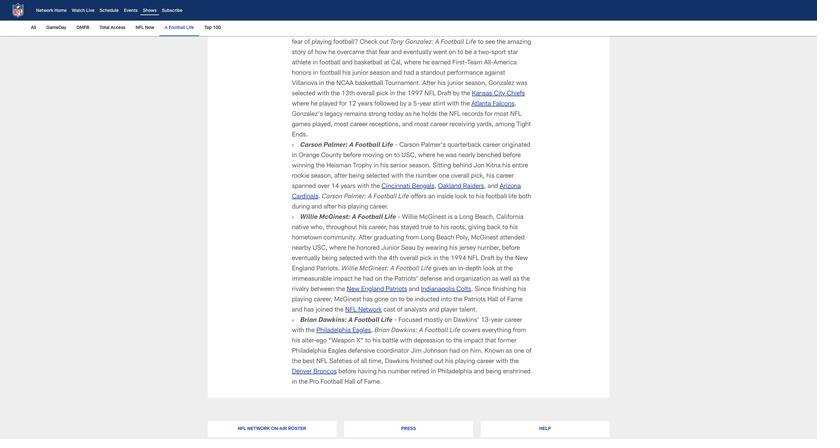 Task type: locate. For each thing, give the bounding box(es) containing it.
1 vertical spatial fear
[[379, 49, 390, 56]]

went
[[434, 49, 447, 56]]

0 horizontal spatial mcginest:
[[320, 215, 351, 221]]

he inside the '- carson palmer's quarterback career originated in orange county before moving on to usc, where he was nearly benched before winning the heisman trophy in his senior season. sitting behind jon kitna his entire rookie season, after being selected with the number one overall pick, his career spanned over 14 years with the'
[[437, 153, 444, 159]]

focused
[[399, 318, 423, 324]]

gonzalez up city on the right
[[489, 80, 515, 87]]

0 vertical spatial one
[[439, 173, 450, 180]]

his down time,
[[379, 369, 387, 376]]

1 horizontal spatial fear
[[379, 49, 390, 56]]

1 vertical spatial mcginest:
[[360, 266, 389, 273]]

offers
[[411, 194, 427, 200]]

the down denver on the left bottom of the page
[[299, 380, 308, 386]]

covers everything from his alter-ego "weapon x" to his battle with depression to the impact that former philadelphia eagles defensive coordinator jim johnson had on him. known as one of the best nfl safeties of all time, dawkins finished out his playing career with the
[[292, 328, 532, 365]]

and down today
[[403, 122, 413, 128]]

ncaa
[[337, 80, 354, 87]]

has left joined
[[304, 307, 314, 314]]

eventually inside to see the amazing story of how he overcame that fear and eventually went on to be a two-sport star athlete in football and basketball at cal, where he earned first-team all-america honors in football his junior season and had a standout performance against villanova in the ncaa basketball tournament. after his junior season, gonzalez was selected with the 13th overall pick in the 1997 nfl draft by the
[[404, 49, 432, 56]]

to down raiders
[[469, 194, 475, 200]]

as inside covers everything from his alter-ego "weapon x" to his battle with depression to the impact that former philadelphia eagles defensive coordinator jim johnson had on him. known as one of the best nfl safeties of all time, dawkins finished out his playing career with the
[[506, 349, 513, 355]]

all link
[[31, 21, 39, 35]]

1 vertical spatial that
[[485, 338, 496, 345]]

as down where he played for 12 years followed by a 5-year stint with the atlanta falcons
[[405, 111, 412, 118]]

network left the home
[[36, 9, 53, 13]]

a inside - did you know tony gonzalez originally had a fear of playing football? check out
[[520, 29, 523, 35]]

0 vertical spatial selected
[[292, 91, 316, 97]]

0 horizontal spatial selected
[[292, 91, 316, 97]]

- inside the '- carson palmer's quarterback career originated in orange county before moving on to usc, where he was nearly benched before winning the heisman trophy in his senior season. sitting behind jon kitna his entire rookie season, after being selected with the number one overall pick, his career spanned over 14 years with the'
[[395, 142, 398, 149]]

gonzalez inside - did you know tony gonzalez originally had a fear of playing football? check out
[[453, 29, 479, 35]]

cal,
[[391, 60, 403, 66]]

roster
[[288, 427, 306, 432]]

dawkins'
[[454, 318, 480, 324]]

nfl up depth at the right bottom of the page
[[468, 256, 479, 262]]

1 horizontal spatial pick
[[420, 256, 432, 262]]

the down county
[[316, 163, 325, 169]]

0 horizontal spatial .
[[319, 194, 321, 200]]

1 horizontal spatial eagles
[[353, 328, 371, 334]]

against
[[485, 70, 506, 77]]

england up gone
[[361, 287, 384, 293]]

1 horizontal spatial at
[[497, 266, 503, 273]]

1 horizontal spatial look
[[484, 266, 495, 273]]

0 vertical spatial being
[[349, 173, 365, 180]]

1 vertical spatial draft
[[481, 256, 495, 262]]

2 horizontal spatial .
[[515, 101, 517, 108]]

1 vertical spatial being
[[322, 256, 338, 262]]

0 vertical spatial career,
[[369, 225, 388, 231]]

overall inside - willie mcginest is a long beach, california native who, throughout his career, has stayed true to his roots, giving back to his hometown community. after graduating from long beach poly, mcginest attended nearby usc, where he honored junior seau by wearing his jersey number, before eventually being selected with the 4th overall pick in the 1994 nfl draft by the new england patriots.
[[400, 256, 418, 262]]

one down former
[[514, 349, 525, 355]]

0 horizontal spatial impact
[[334, 276, 353, 283]]

willie mcginest: a football life up "throughout"
[[301, 215, 396, 221]]

. for . since finishing his playing career, mcginest has gone on to be inducted into the patriots hall of fame and has joined the
[[471, 287, 473, 293]]

the inside before having his number retired in philadelphia and being enshrined in the pro football hall of fame.
[[299, 380, 308, 386]]

life up the moving
[[382, 142, 394, 149]]

1 horizontal spatial that
[[485, 338, 496, 345]]

1 vertical spatial junior
[[448, 80, 464, 87]]

2 horizontal spatial selected
[[366, 173, 390, 180]]

nfl shield image
[[10, 3, 26, 18]]

of right cast
[[397, 307, 403, 314]]

to up senior at the left top
[[394, 153, 400, 159]]

the left kansas
[[462, 91, 471, 97]]

0 vertical spatial at
[[384, 60, 390, 66]]

mcginest up true at the bottom
[[420, 215, 447, 221]]

1 vertical spatial year
[[491, 318, 503, 324]]

draft inside to see the amazing story of how he overcame that fear and eventually went on to be a two-sport star athlete in football and basketball at cal, where he earned first-team all-america honors in football his junior season and had a standout performance against villanova in the ncaa basketball tournament. after his junior season, gonzalez was selected with the 13th overall pick in the 1997 nfl draft by the
[[438, 91, 452, 97]]

0 vertical spatial hall
[[488, 297, 499, 303]]

by inside to see the amazing story of how he overcame that fear and eventually went on to be a two-sport star athlete in football and basketball at cal, where he earned first-team all-america honors in football his junior season and had a standout performance against villanova in the ncaa basketball tournament. after his junior season, gonzalez was selected with the 13th overall pick in the 1997 nfl draft by the
[[453, 91, 460, 97]]

kansas city chiefs link
[[472, 91, 525, 97]]

0 horizontal spatial england
[[292, 266, 315, 273]]

0 vertical spatial number
[[416, 173, 438, 180]]

1 horizontal spatial usc,
[[402, 153, 417, 159]]

football?
[[334, 39, 358, 46]]

usc,
[[402, 153, 417, 159], [313, 245, 328, 252]]

gmfb
[[77, 26, 89, 30]]

0 vertical spatial fear
[[292, 39, 303, 46]]

for inside . gonzalez's legacy remains strong today as he holds the nfl records for most nfl games played, most career receptions, and most career receiving yards, among tight ends.
[[485, 111, 493, 118]]

out
[[380, 39, 389, 46], [435, 359, 444, 365]]

star
[[508, 49, 519, 56]]

an for offers
[[429, 194, 435, 200]]

1 vertical spatial pick
[[420, 256, 432, 262]]

1 vertical spatial dawkins:
[[392, 328, 418, 334]]

0 vertical spatial .
[[515, 101, 517, 108]]

in right retired
[[431, 369, 436, 376]]

draft inside - willie mcginest is a long beach, california native who, throughout his career, has stayed true to his roots, giving back to his hometown community. after graduating from long beach poly, mcginest attended nearby usc, where he honored junior seau by wearing his jersey number, before eventually being selected with the 4th overall pick in the 1994 nfl draft by the new england patriots.
[[481, 256, 495, 262]]

after down 14 at the left of the page
[[324, 204, 337, 211]]

before down originated
[[503, 153, 521, 159]]

network down gone
[[358, 307, 382, 314]]

by up today
[[400, 101, 407, 108]]

playing up how
[[312, 39, 332, 46]]

among
[[496, 122, 515, 128]]

heisman
[[327, 163, 352, 169]]

football down nfl network link
[[355, 318, 380, 324]]

tony
[[438, 29, 451, 35], [391, 39, 404, 46]]

a inside - willie mcginest is a long beach, california native who, throughout his career, has stayed true to his roots, giving back to his hometown community. after graduating from long beach poly, mcginest attended nearby usc, where he honored junior seau by wearing his jersey number, before eventually being selected with the 4th overall pick in the 1994 nfl draft by the new england patriots.
[[455, 215, 458, 221]]

his up 1994
[[450, 245, 458, 252]]

0 horizontal spatial has
[[304, 307, 314, 314]]

1 horizontal spatial junior
[[448, 80, 464, 87]]

an right offers
[[429, 194, 435, 200]]

being inside - willie mcginest is a long beach, california native who, throughout his career, has stayed true to his roots, giving back to his hometown community. after graduating from long beach poly, mcginest attended nearby usc, where he honored junior seau by wearing his jersey number, before eventually being selected with the 4th overall pick in the 1994 nfl draft by the new england patriots.
[[322, 256, 338, 262]]

0 horizontal spatial season,
[[311, 173, 333, 180]]

before down safeties
[[339, 369, 357, 376]]

a right now
[[165, 26, 168, 30]]

1 vertical spatial overall
[[451, 173, 470, 180]]

0 vertical spatial gonzalez
[[453, 29, 479, 35]]

winning
[[292, 163, 314, 169]]

1 horizontal spatial an
[[450, 266, 457, 273]]

events
[[124, 9, 138, 13]]

0 horizontal spatial eventually
[[292, 256, 320, 262]]

1 horizontal spatial selected
[[339, 256, 363, 262]]

1 horizontal spatial be
[[465, 49, 472, 56]]

for left 12
[[339, 101, 347, 108]]

was inside to see the amazing story of how he overcame that fear and eventually went on to be a two-sport star athlete in football and basketball at cal, where he earned first-team all-america honors in football his junior season and had a standout performance against villanova in the ncaa basketball tournament. after his junior season, gonzalez was selected with the 13th overall pick in the 1997 nfl draft by the
[[516, 80, 528, 87]]

in down how
[[313, 60, 318, 66]]

philadelphia eagles , brian dawkins: a football life
[[317, 328, 461, 334]]

nfl now
[[136, 26, 154, 30]]

eagles inside covers everything from his alter-ego "weapon x" to his battle with depression to the impact that former philadelphia eagles defensive coordinator jim johnson had on him. known as one of the best nfl safeties of all time, dawkins finished out his playing career with the
[[328, 349, 347, 355]]

had right "johnson"
[[450, 349, 460, 355]]

where inside to see the amazing story of how he overcame that fear and eventually went on to be a two-sport star athlete in football and basketball at cal, where he earned first-team all-america honors in football his junior season and had a standout performance against villanova in the ncaa basketball tournament. after his junior season, gonzalez was selected with the 13th overall pick in the 1997 nfl draft by the
[[404, 60, 421, 66]]

0 horizontal spatial tony
[[391, 39, 404, 46]]

the inside - focused mostly on dawkins' 13-year career with the
[[306, 328, 315, 334]]

carson palmer: a football life
[[301, 142, 394, 149]]

native
[[292, 225, 309, 231]]

. inside . gonzalez's legacy remains strong today as he holds the nfl records for most nfl games played, most career receptions, and most career receiving yards, among tight ends.
[[515, 101, 517, 108]]

season, inside the '- carson palmer's quarterback career originated in orange county before moving on to usc, where he was nearly benched before winning the heisman trophy in his senior season. sitting behind jon kitna his entire rookie season, after being selected with the number one overall pick, his career spanned over 14 years with the'
[[311, 173, 333, 180]]

two-
[[479, 49, 492, 56]]

0 vertical spatial years
[[358, 101, 373, 108]]

1 horizontal spatial career,
[[369, 225, 388, 231]]

1 vertical spatial for
[[485, 111, 493, 118]]

football down broncos
[[321, 380, 343, 386]]

nfl inside covers everything from his alter-ego "weapon x" to his battle with depression to the impact that former philadelphia eagles defensive coordinator jim johnson had on him. known as one of the best nfl safeties of all time, dawkins finished out his playing career with the
[[317, 359, 328, 365]]

schedule
[[100, 9, 119, 13]]

the up new england patriots link
[[384, 276, 393, 283]]

the up sport
[[497, 39, 506, 46]]

life down cincinnati bengals link
[[399, 194, 409, 200]]

1 horizontal spatial for
[[485, 111, 493, 118]]

, down nfl network link
[[371, 328, 373, 334]]

eventually inside - willie mcginest is a long beach, california native who, throughout his career, has stayed true to his roots, giving back to his hometown community. after graduating from long beach poly, mcginest attended nearby usc, where he honored junior seau by wearing his jersey number, before eventually being selected with the 4th overall pick in the 1994 nfl draft by the new england patriots.
[[292, 256, 320, 262]]

beach,
[[475, 215, 495, 221]]

had up tournament. in the top of the page
[[404, 70, 414, 77]]

1 vertical spatial network
[[358, 307, 382, 314]]

- down cast
[[395, 318, 397, 324]]

had up new england patriots link
[[363, 276, 374, 283]]

a up career.
[[368, 194, 372, 200]]

being inside the '- carson palmer's quarterback career originated in orange county before moving on to usc, where he was nearly benched before winning the heisman trophy in his senior season. sitting behind jon kitna his entire rookie season, after being selected with the number one overall pick, his career spanned over 14 years with the'
[[349, 173, 365, 180]]

1 horizontal spatial long
[[460, 215, 474, 221]]

from down 'stayed'
[[406, 235, 419, 242]]

1 vertical spatial .
[[319, 194, 321, 200]]

honors
[[292, 70, 312, 77]]

new inside - willie mcginest is a long beach, california native who, throughout his career, has stayed true to his roots, giving back to his hometown community. after graduating from long beach poly, mcginest attended nearby usc, where he honored junior seau by wearing his jersey number, before eventually being selected with the 4th overall pick in the 1994 nfl draft by the new england patriots.
[[516, 256, 528, 262]]

of
[[305, 39, 310, 46], [308, 49, 313, 56], [500, 297, 506, 303], [397, 307, 403, 314], [526, 349, 532, 355], [354, 359, 359, 365], [357, 380, 363, 386]]

he up gonzalez's
[[311, 101, 318, 108]]

how
[[315, 49, 327, 56]]

0 vertical spatial dawkins:
[[319, 318, 347, 324]]

check
[[360, 39, 378, 46]]

1 vertical spatial look
[[484, 266, 495, 273]]

1 vertical spatial after
[[324, 204, 337, 211]]

on
[[449, 49, 456, 56], [386, 153, 393, 159], [375, 276, 382, 283], [390, 297, 398, 303], [445, 318, 452, 324], [462, 349, 469, 355]]

gonzalez
[[453, 29, 479, 35], [489, 80, 515, 87]]

year up holds
[[420, 101, 432, 108]]

being down known
[[486, 369, 502, 376]]

5-
[[414, 101, 420, 108]]

pick inside - willie mcginest is a long beach, california native who, throughout his career, has stayed true to his roots, giving back to his hometown community. after graduating from long beach poly, mcginest attended nearby usc, where he honored junior seau by wearing his jersey number, before eventually being selected with the 4th overall pick in the 1994 nfl draft by the new england patriots.
[[420, 256, 432, 262]]

overall right 13th
[[357, 91, 375, 97]]

1 vertical spatial england
[[361, 287, 384, 293]]

1994
[[451, 256, 466, 262]]

1 vertical spatial patriots
[[464, 297, 486, 303]]

where up gonzalez's
[[292, 101, 309, 108]]

has up nfl network link
[[363, 297, 373, 303]]

1 vertical spatial years
[[341, 184, 356, 190]]

know
[[421, 29, 436, 35]]

and up indianapolis colts link at right bottom
[[444, 276, 454, 283]]

fear up 'story'
[[292, 39, 303, 46]]

the up . carson palmer: a football life
[[371, 184, 380, 190]]

pick inside to see the amazing story of how he overcame that fear and eventually went on to be a two-sport star athlete in football and basketball at cal, where he earned first-team all-america honors in football his junior season and had a standout performance against villanova in the ncaa basketball tournament. after his junior season, gonzalez was selected with the 13th overall pick in the 1997 nfl draft by the
[[377, 91, 389, 97]]

0 horizontal spatial overall
[[357, 91, 375, 97]]

palmer's
[[421, 142, 446, 149]]

patriots down patriots'
[[386, 287, 408, 293]]

defense
[[420, 276, 442, 283]]

-
[[394, 29, 396, 35], [395, 142, 398, 149], [398, 215, 401, 221], [395, 318, 397, 324]]

1 vertical spatial one
[[514, 349, 525, 355]]

dawkins: down joined
[[319, 318, 347, 324]]

1 vertical spatial at
[[497, 266, 503, 273]]

0 vertical spatial tony
[[438, 29, 451, 35]]

in inside - willie mcginest is a long beach, california native who, throughout his career, has stayed true to his roots, giving back to his hometown community. after graduating from long beach poly, mcginest attended nearby usc, where he honored junior seau by wearing his jersey number, before eventually being selected with the 4th overall pick in the 1994 nfl draft by the new england patriots.
[[434, 256, 439, 262]]

- inside - focused mostly on dawkins' 13-year career with the
[[395, 318, 397, 324]]

banner
[[0, 0, 818, 36]]

his up 'beach'
[[441, 225, 449, 231]]

overall inside to see the amazing story of how he overcame that fear and eventually went on to be a two-sport star athlete in football and basketball at cal, where he earned first-team all-america honors in football his junior season and had a standout performance against villanova in the ncaa basketball tournament. after his junior season, gonzalez was selected with the 13th overall pick in the 1997 nfl draft by the
[[357, 91, 375, 97]]

patriots inside . since finishing his playing career, mcginest has gone on to be inducted into the patriots hall of fame and has joined the
[[464, 297, 486, 303]]

playing inside covers everything from his alter-ego "weapon x" to his battle with depression to the impact that former philadelphia eagles defensive coordinator jim johnson had on him. known as one of the best nfl safeties of all time, dawkins finished out his playing career with the
[[455, 359, 476, 365]]

0 horizontal spatial junior
[[353, 70, 369, 77]]

1 vertical spatial be
[[407, 297, 414, 303]]

with inside - willie mcginest is a long beach, california native who, throughout his career, has stayed true to his roots, giving back to his hometown community. after graduating from long beach poly, mcginest attended nearby usc, where he honored junior seau by wearing his jersey number, before eventually being selected with the 4th overall pick in the 1994 nfl draft by the new england patriots.
[[365, 256, 377, 262]]

overall down seau
[[400, 256, 418, 262]]

. down the chiefs
[[515, 101, 517, 108]]

12
[[349, 101, 356, 108]]

and inside the gives an in-depth look at the immeasurable impact he had on the patriots' defense and organization as well as the rivalry between the
[[444, 276, 454, 283]]

at
[[384, 60, 390, 66], [497, 266, 503, 273]]

- up senior at the left top
[[395, 142, 398, 149]]

depth
[[466, 266, 482, 273]]

tony up tony gonzalez: a football life
[[438, 29, 451, 35]]

1 vertical spatial usc,
[[313, 245, 328, 252]]

nfl up broncos
[[317, 359, 328, 365]]

1 horizontal spatial impact
[[464, 338, 484, 345]]

look right depth at the right bottom of the page
[[484, 266, 495, 273]]

being up patriots.
[[322, 256, 338, 262]]

strong
[[369, 111, 386, 118]]

- for willie
[[398, 215, 401, 221]]

basketball
[[354, 60, 383, 66], [355, 80, 384, 87]]

1 vertical spatial eagles
[[328, 349, 347, 355]]

carson inside the '- carson palmer's quarterback career originated in orange county before moving on to usc, where he was nearly benched before winning the heisman trophy in his senior season. sitting behind jon kitna his entire rookie season, after being selected with the number one overall pick, his career spanned over 14 years with the'
[[400, 142, 420, 149]]

0 horizontal spatial hall
[[345, 380, 356, 386]]

impact inside the gives an in-depth look at the immeasurable impact he had on the patriots' defense and organization as well as the rivalry between the
[[334, 276, 353, 283]]

0 horizontal spatial an
[[429, 194, 435, 200]]

0 vertical spatial was
[[516, 80, 528, 87]]

impact
[[334, 276, 353, 283], [464, 338, 484, 345]]

selected inside the '- carson palmer's quarterback career originated in orange county before moving on to usc, where he was nearly benched before winning the heisman trophy in his senior season. sitting behind jon kitna his entire rookie season, after being selected with the number one overall pick, his career spanned over 14 years with the'
[[366, 173, 390, 180]]

carson
[[301, 142, 322, 149], [400, 142, 420, 149], [322, 194, 343, 200]]

on down player on the bottom right
[[445, 318, 452, 324]]

usc, up senior at the left top
[[402, 153, 417, 159]]

poly,
[[456, 235, 470, 242]]

1 vertical spatial an
[[450, 266, 457, 273]]

1 horizontal spatial year
[[491, 318, 503, 324]]

1 vertical spatial selected
[[366, 173, 390, 180]]

eagles up x"
[[353, 328, 371, 334]]

0 horizontal spatial out
[[380, 39, 389, 46]]

look inside the gives an in-depth look at the immeasurable impact he had on the patriots' defense and organization as well as the rivalry between the
[[484, 266, 495, 273]]

where right cal,
[[404, 60, 421, 66]]

carson for . carson palmer: a football life
[[322, 194, 343, 200]]

remains
[[345, 111, 367, 118]]

season.
[[409, 163, 431, 169]]

1 horizontal spatial from
[[513, 328, 526, 334]]

being inside before having his number retired in philadelphia and being enshrined in the pro football hall of fame.
[[486, 369, 502, 376]]

4th
[[389, 256, 398, 262]]

had inside the gives an in-depth look at the immeasurable impact he had on the patriots' defense and organization as well as the rivalry between the
[[363, 276, 374, 283]]

live
[[86, 9, 95, 13]]

1 horizontal spatial tony
[[438, 29, 451, 35]]

1 horizontal spatial was
[[516, 80, 528, 87]]

number down dawkins
[[388, 369, 410, 376]]

immeasurable
[[292, 276, 332, 283]]

gone
[[375, 297, 389, 303]]

was up 'sitting'
[[446, 153, 457, 159]]

was inside the '- carson palmer's quarterback career originated in orange county before moving on to usc, where he was nearly benched before winning the heisman trophy in his senior season. sitting behind jon kitna his entire rookie season, after being selected with the number one overall pick, his career spanned over 14 years with the'
[[446, 153, 457, 159]]

philadelphia inside before having his number retired in philadelphia and being enshrined in the pro football hall of fame.
[[438, 369, 472, 376]]

where down "community."
[[330, 245, 347, 252]]

draft down number,
[[481, 256, 495, 262]]

as down former
[[506, 349, 513, 355]]

0 horizontal spatial pick
[[377, 91, 389, 97]]

colts
[[457, 287, 471, 293]]

0 horizontal spatial number
[[388, 369, 410, 376]]

after up "honored"
[[359, 235, 373, 242]]

0 horizontal spatial gonzalez
[[453, 29, 479, 35]]

1 horizontal spatial mcginest
[[420, 215, 447, 221]]

rivalry
[[292, 287, 309, 293]]

that inside covers everything from his alter-ego "weapon x" to his battle with depression to the impact that former philadelphia eagles defensive coordinator jim johnson had on him. known as one of the best nfl safeties of all time, dawkins finished out his playing career with the
[[485, 338, 496, 345]]

did
[[398, 29, 407, 35]]

0 vertical spatial that
[[366, 49, 378, 56]]

england inside - willie mcginest is a long beach, california native who, throughout his career, has stayed true to his roots, giving back to his hometown community. after graduating from long beach poly, mcginest attended nearby usc, where he honored junior seau by wearing his jersey number, before eventually being selected with the 4th overall pick in the 1994 nfl draft by the new england patriots.
[[292, 266, 315, 273]]

a football life
[[165, 26, 194, 30]]

2 horizontal spatial willie
[[402, 215, 418, 221]]

out inside - did you know tony gonzalez originally had a fear of playing football? check out
[[380, 39, 389, 46]]

life left top
[[186, 26, 194, 30]]

his
[[343, 70, 351, 77], [438, 80, 446, 87], [381, 163, 389, 169], [503, 163, 511, 169], [487, 173, 495, 180], [476, 194, 485, 200], [338, 204, 347, 211], [359, 225, 367, 231], [441, 225, 449, 231], [510, 225, 518, 231], [450, 245, 458, 252], [518, 287, 527, 293], [292, 338, 300, 345], [373, 338, 381, 345], [446, 359, 454, 365], [379, 369, 387, 376]]

tight
[[517, 122, 531, 128]]

at left cal,
[[384, 60, 390, 66]]

0 horizontal spatial for
[[339, 101, 347, 108]]

season, inside to see the amazing story of how he overcame that fear and eventually went on to be a two-sport star athlete in football and basketball at cal, where he earned first-team all-america honors in football his junior season and had a standout performance against villanova in the ncaa basketball tournament. after his junior season, gonzalez was selected with the 13th overall pick in the 1997 nfl draft by the
[[465, 80, 487, 87]]

raiders
[[463, 184, 484, 190]]

football
[[320, 60, 341, 66], [320, 70, 341, 77], [486, 194, 507, 200]]

patriots
[[386, 287, 408, 293], [464, 297, 486, 303]]

one inside covers everything from his alter-ego "weapon x" to his battle with depression to the impact that former philadelphia eagles defensive coordinator jim johnson had on him. known as one of the best nfl safeties of all time, dawkins finished out his playing career with the
[[514, 349, 525, 355]]

the up gives
[[440, 256, 449, 262]]

former
[[498, 338, 517, 345]]

0 vertical spatial mcginest:
[[320, 215, 351, 221]]

coordinator
[[377, 349, 409, 355]]

0 vertical spatial eagles
[[353, 328, 371, 334]]

indianapolis
[[421, 287, 455, 293]]

mcginest inside . since finishing his playing career, mcginest has gone on to be inducted into the patriots hall of fame and has joined the
[[334, 297, 361, 303]]

he down '5-'
[[414, 111, 420, 118]]

philadelphia inside covers everything from his alter-ego "weapon x" to his battle with depression to the impact that former philadelphia eagles defensive coordinator jim johnson had on him. known as one of the best nfl safeties of all time, dawkins finished out his playing career with the
[[292, 349, 327, 355]]

from inside covers everything from his alter-ego "weapon x" to his battle with depression to the impact that former philadelphia eagles defensive coordinator jim johnson had on him. known as one of the best nfl safeties of all time, dawkins finished out his playing career with the
[[513, 328, 526, 334]]

by
[[453, 91, 460, 97], [400, 101, 407, 108], [417, 245, 424, 252], [497, 256, 503, 262]]

nearby
[[292, 245, 311, 252]]

be inside . since finishing his playing career, mcginest has gone on to be inducted into the patriots hall of fame and has joined the
[[407, 297, 414, 303]]

inducted
[[415, 297, 440, 303]]

as left well
[[492, 276, 499, 283]]

new down "attended"
[[516, 256, 528, 262]]

a up amazing
[[520, 29, 523, 35]]

the up alter-
[[306, 328, 315, 334]]

community.
[[324, 235, 357, 242]]

brian
[[301, 318, 317, 324], [375, 328, 390, 334]]

1 vertical spatial impact
[[464, 338, 484, 345]]

1 horizontal spatial patriots
[[464, 297, 486, 303]]

that down "check"
[[366, 49, 378, 56]]

before
[[343, 153, 361, 159], [503, 153, 521, 159], [502, 245, 520, 252], [339, 369, 357, 376]]

1 horizontal spatial .
[[471, 287, 473, 293]]

season
[[370, 70, 390, 77]]

eventually down gonzalez: on the top
[[404, 49, 432, 56]]

playing down rivalry
[[292, 297, 312, 303]]

nfl inside - willie mcginest is a long beach, california native who, throughout his career, has stayed true to his roots, giving back to his hometown community. after graduating from long beach poly, mcginest attended nearby usc, where he honored junior seau by wearing his jersey number, before eventually being selected with the 4th overall pick in the 1994 nfl draft by the new england patriots.
[[468, 256, 479, 262]]

trophy
[[353, 163, 372, 169]]

eagles up safeties
[[328, 349, 347, 355]]

. inside . since finishing his playing career, mcginest has gone on to be inducted into the patriots hall of fame and has joined the
[[471, 287, 473, 293]]

battle
[[383, 338, 399, 345]]

access
[[111, 26, 125, 30]]

schedule link
[[100, 9, 119, 13]]

an inside the offers an inside look to his football life both during and after his playing career.
[[429, 194, 435, 200]]

0 vertical spatial look
[[455, 194, 467, 200]]

, for philadelphia eagles , brian dawkins: a football life
[[371, 328, 373, 334]]

a up went
[[435, 39, 440, 46]]

after inside to see the amazing story of how he overcame that fear and eventually went on to be a two-sport star athlete in football and basketball at cal, where he earned first-team all-america honors in football his junior season and had a standout performance against villanova in the ncaa basketball tournament. after his junior season, gonzalez was selected with the 13th overall pick in the 1997 nfl draft by the
[[423, 80, 436, 87]]

most down 'falcons'
[[495, 111, 509, 118]]

after inside - willie mcginest is a long beach, california native who, throughout his career, has stayed true to his roots, giving back to his hometown community. after graduating from long beach poly, mcginest attended nearby usc, where he honored junior seau by wearing his jersey number, before eventually being selected with the 4th overall pick in the 1994 nfl draft by the new england patriots.
[[359, 235, 373, 242]]

year
[[420, 101, 432, 108], [491, 318, 503, 324]]

with inside - focused mostly on dawkins' 13-year career with the
[[292, 328, 304, 334]]

0 horizontal spatial look
[[455, 194, 467, 200]]

1997
[[408, 91, 423, 97]]

has
[[389, 225, 399, 231], [363, 297, 373, 303], [304, 307, 314, 314]]

0 horizontal spatial network
[[36, 9, 53, 13]]

1 horizontal spatial most
[[415, 122, 429, 128]]

number up bengals
[[416, 173, 438, 180]]

england up immeasurable
[[292, 266, 315, 273]]

0 horizontal spatial that
[[366, 49, 378, 56]]

denver broncos link
[[292, 369, 337, 376]]

earned
[[432, 60, 451, 66]]



Task type: describe. For each thing, give the bounding box(es) containing it.
covers
[[462, 328, 481, 334]]

to right true at the bottom
[[434, 225, 439, 231]]

a left '5-'
[[409, 101, 412, 108]]

records
[[463, 111, 484, 118]]

before down carson palmer: a football life
[[343, 153, 361, 159]]

he up standout
[[423, 60, 430, 66]]

retired
[[412, 369, 429, 376]]

network home link
[[36, 9, 67, 13]]

with up jim
[[400, 338, 412, 345]]

be inside to see the amazing story of how he overcame that fear and eventually went on to be a two-sport star athlete in football and basketball at cal, where he earned first-team all-america honors in football his junior season and had a standout performance against villanova in the ncaa basketball tournament. after his junior season, gonzalez was selected with the 13th overall pick in the 1997 nfl draft by the
[[465, 49, 472, 56]]

before inside - willie mcginest is a long beach, california native who, throughout his career, has stayed true to his roots, giving back to his hometown community. after graduating from long beach poly, mcginest attended nearby usc, where he honored junior seau by wearing his jersey number, before eventually being selected with the 4th overall pick in the 1994 nfl draft by the new england patriots.
[[502, 245, 520, 252]]

his down "johnson"
[[446, 359, 454, 365]]

1 horizontal spatial dawkins:
[[392, 328, 418, 334]]

athlete
[[292, 60, 311, 66]]

receptions,
[[370, 122, 401, 128]]

story
[[292, 49, 306, 56]]

1 vertical spatial tony
[[391, 39, 404, 46]]

career down the remains at top
[[350, 122, 368, 128]]

who,
[[311, 225, 325, 231]]

fear inside - did you know tony gonzalez originally had a fear of playing football? check out
[[292, 39, 303, 46]]

life
[[509, 194, 517, 200]]

beach
[[437, 235, 454, 242]]

usc, inside - willie mcginest is a long beach, california native who, throughout his career, has stayed true to his roots, giving back to his hometown community. after graduating from long beach poly, mcginest attended nearby usc, where he honored junior seau by wearing his jersey number, before eventually being selected with the 4th overall pick in the 1994 nfl draft by the new england patriots.
[[313, 245, 328, 252]]

1 vertical spatial new
[[347, 287, 360, 293]]

america
[[494, 60, 517, 66]]

junior
[[382, 245, 400, 252]]

usc, inside the '- carson palmer's quarterback career originated in orange county before moving on to usc, where he was nearly benched before winning the heisman trophy in his senior season. sitting behind jon kitna his entire rookie season, after being selected with the number one overall pick, his career spanned over 14 years with the'
[[402, 153, 417, 159]]

and down cal,
[[392, 70, 402, 77]]

top 100
[[204, 26, 221, 30]]

as inside . gonzalez's legacy remains strong today as he holds the nfl records for most nfl games played, most career receptions, and most career receiving yards, among tight ends.
[[405, 111, 412, 118]]

1 horizontal spatial willie
[[342, 266, 358, 273]]

nfl up tight
[[511, 111, 522, 118]]

1 vertical spatial has
[[363, 297, 373, 303]]

selected inside to see the amazing story of how he overcame that fear and eventually went on to be a two-sport star athlete in football and basketball at cal, where he earned first-team all-america honors in football his junior season and had a standout performance against villanova in the ncaa basketball tournament. after his junior season, gonzalez was selected with the 13th overall pick in the 1997 nfl draft by the
[[292, 91, 316, 97]]

impact inside covers everything from his alter-ego "weapon x" to his battle with depression to the impact that former philadelphia eagles defensive coordinator jim johnson had on him. known as one of the best nfl safeties of all time, dawkins finished out his playing career with the
[[464, 338, 484, 345]]

standout
[[421, 70, 446, 77]]

defensive
[[348, 349, 375, 355]]

1 horizontal spatial brian
[[375, 328, 390, 334]]

true
[[421, 225, 432, 231]]

in down denver on the left bottom of the page
[[292, 380, 297, 386]]

indianapolis colts link
[[421, 287, 471, 293]]

arizona
[[500, 184, 521, 190]]

on inside covers everything from his alter-ego "weapon x" to his battle with depression to the impact that former philadelphia eagles defensive coordinator jim johnson had on him. known as one of the best nfl safeties of all time, dawkins finished out his playing career with the
[[462, 349, 469, 355]]

0 vertical spatial year
[[420, 101, 432, 108]]

out inside covers everything from his alter-ego "weapon x" to his battle with depression to the impact that former philadelphia eagles defensive coordinator jim johnson had on him. known as one of the best nfl safeties of all time, dawkins finished out his playing career with the
[[435, 359, 444, 365]]

watch
[[72, 9, 85, 13]]

nfl left now
[[136, 26, 144, 30]]

and left arizona
[[488, 184, 498, 190]]

the up played
[[331, 91, 340, 97]]

an for gives
[[450, 266, 457, 273]]

in right honors
[[313, 70, 318, 77]]

football up career.
[[374, 194, 397, 200]]

team
[[467, 60, 483, 66]]

1 vertical spatial football
[[320, 70, 341, 77]]

brian dawkins: a football life
[[301, 318, 393, 324]]

0 vertical spatial palmer:
[[324, 142, 348, 149]]

he right how
[[329, 49, 336, 56]]

gives
[[434, 266, 448, 273]]

at inside the gives an in-depth look at the immeasurable impact he had on the patriots' defense and organization as well as the rivalry between the
[[497, 266, 503, 273]]

life down career.
[[385, 215, 396, 221]]

playing inside - did you know tony gonzalez originally had a fear of playing football? check out
[[312, 39, 332, 46]]

honored
[[357, 245, 380, 252]]

his up "throughout"
[[338, 204, 347, 211]]

- for focused
[[395, 318, 397, 324]]

13th
[[342, 91, 355, 97]]

carson up orange
[[301, 142, 322, 149]]

life up philadelphia eagles , brian dawkins: a football life
[[381, 318, 393, 324]]

before inside before having his number retired in philadelphia and being enshrined in the pro football hall of fame.
[[339, 369, 357, 376]]

with right stint
[[447, 101, 459, 108]]

nfl up brian dawkins: a football life
[[345, 307, 357, 314]]

and up mostly
[[429, 307, 440, 314]]

the up brian dawkins: a football life
[[335, 307, 344, 314]]

that inside to see the amazing story of how he overcame that fear and eventually went on to be a two-sport star athlete in football and basketball at cal, where he earned first-team all-america honors in football his junior season and had a standout performance against villanova in the ncaa basketball tournament. after his junior season, gonzalez was selected with the 13th overall pick in the 1997 nfl draft by the
[[366, 49, 378, 56]]

the inside . gonzalez's legacy remains strong today as he holds the nfl records for most nfl games played, most career receptions, and most career receiving yards, among tight ends.
[[439, 111, 448, 118]]

the down tournament. in the top of the page
[[397, 91, 406, 97]]

life down dawkins'
[[450, 328, 461, 334]]

at inside to see the amazing story of how he overcame that fear and eventually went on to be a two-sport star athlete in football and basketball at cal, where he earned first-team all-america honors in football his junior season and had a standout performance against villanova in the ncaa basketball tournament. after his junior season, gonzalez was selected with the 13th overall pick in the 1997 nfl draft by the
[[384, 60, 390, 66]]

fear inside to see the amazing story of how he overcame that fear and eventually went on to be a two-sport star athlete in football and basketball at cal, where he earned first-team all-america honors in football his junior season and had a standout performance against villanova in the ncaa basketball tournament. after his junior season, gonzalez was selected with the 13th overall pick in the 1997 nfl draft by the
[[379, 49, 390, 56]]

to inside the '- carson palmer's quarterback career originated in orange county before moving on to usc, where he was nearly benched before winning the heisman trophy in his senior season. sitting behind jon kitna his entire rookie season, after being selected with the number one overall pick, his career spanned over 14 years with the'
[[394, 153, 400, 159]]

he inside . gonzalez's legacy remains strong today as he holds the nfl records for most nfl games played, most career receptions, and most career receiving yards, among tight ends.
[[414, 111, 420, 118]]

the up enshrined
[[510, 359, 519, 365]]

on inside - focused mostly on dawkins' 13-year career with the
[[445, 318, 452, 324]]

on inside the '- carson palmer's quarterback career originated in orange county before moving on to usc, where he was nearly benched before winning the heisman trophy in his senior season. sitting behind jon kitna his entire rookie season, after being selected with the number one overall pick, his career spanned over 14 years with the'
[[386, 153, 393, 159]]

0 horizontal spatial patriots
[[386, 287, 408, 293]]

a left two-
[[474, 49, 477, 56]]

. for . gonzalez's legacy remains strong today as he holds the nfl records for most nfl games played, most career receptions, and most career receiving yards, among tight ends.
[[515, 101, 517, 108]]

and down patriots'
[[409, 287, 420, 293]]

with inside to see the amazing story of how he overcame that fear and eventually went on to be a two-sport star athlete in football and basketball at cal, where he earned first-team all-america honors in football his junior season and had a standout performance against villanova in the ncaa basketball tournament. after his junior season, gonzalez was selected with the 13th overall pick in the 1997 nfl draft by the
[[317, 91, 329, 97]]

to inside . since finishing his playing career, mcginest has gone on to be inducted into the patriots hall of fame and has joined the
[[399, 297, 405, 303]]

, for cincinnati bengals , oakland raiders , and
[[435, 184, 437, 190]]

wearing
[[426, 245, 448, 252]]

new england patriots link
[[347, 287, 408, 293]]

of inside . since finishing his playing career, mcginest has gone on to be inducted into the patriots hall of fame and has joined the
[[500, 297, 506, 303]]

on inside . since finishing his playing career, mcginest has gone on to be inducted into the patriots hall of fame and has joined the
[[390, 297, 398, 303]]

talent.
[[460, 307, 478, 314]]

the up well
[[504, 266, 513, 273]]

carson for - carson palmer's quarterback career originated in orange county before moving on to usc, where he was nearly benched before winning the heisman trophy in his senior season. sitting behind jon kitna his entire rookie season, after being selected with the number one overall pick, his career spanned over 14 years with the
[[400, 142, 420, 149]]

cast
[[384, 307, 396, 314]]

oakland raiders link
[[438, 184, 484, 190]]

his left alter-
[[292, 338, 300, 345]]

0 horizontal spatial dawkins:
[[319, 318, 347, 324]]

0 vertical spatial junior
[[353, 70, 369, 77]]

0 horizontal spatial willie
[[301, 215, 318, 221]]

well
[[500, 276, 512, 283]]

- for did
[[394, 29, 396, 35]]

a up the philadelphia eagles link
[[349, 318, 353, 324]]

to right 'back'
[[503, 225, 508, 231]]

of inside to see the amazing story of how he overcame that fear and eventually went on to be a two-sport star athlete in football and basketball at cal, where he earned first-team all-america honors in football his junior season and had a standout performance against villanova in the ncaa basketball tournament. after his junior season, gonzalez was selected with the 13th overall pick in the 1997 nfl draft by the
[[308, 49, 313, 56]]

in up winning
[[292, 153, 297, 159]]

his left senior at the left top
[[381, 163, 389, 169]]

both
[[519, 194, 532, 200]]

pick,
[[471, 173, 485, 180]]

nfl left network
[[238, 427, 246, 432]]

career inside covers everything from his alter-ego "weapon x" to his battle with depression to the impact that former philadelphia eagles defensive coordinator jim johnson had on him. known as one of the best nfl safeties of all time, dawkins finished out his playing career with the
[[477, 359, 495, 365]]

depression
[[414, 338, 445, 345]]

football inside a football life link
[[169, 26, 185, 30]]

nfl up receiving
[[450, 111, 461, 118]]

the right between
[[336, 287, 345, 293]]

amazing
[[508, 39, 532, 46]]

the up records
[[461, 101, 470, 108]]

followed
[[375, 101, 399, 108]]

jersey
[[460, 245, 476, 252]]

games
[[292, 122, 311, 128]]

of inside before having his number retired in philadelphia and being enshrined in the pro football hall of fame.
[[357, 380, 363, 386]]

all-
[[484, 60, 494, 66]]

of up enshrined
[[526, 349, 532, 355]]

2 horizontal spatial most
[[495, 111, 509, 118]]

johnson
[[424, 349, 448, 355]]

played
[[319, 101, 338, 108]]

his up "honored"
[[359, 225, 367, 231]]

and inside before having his number retired in philadelphia and being enshrined in the pro football hall of fame.
[[474, 369, 484, 376]]

banner containing network home
[[0, 0, 818, 36]]

the left 4th
[[378, 256, 387, 262]]

a inside a football life link
[[165, 26, 168, 30]]

home
[[55, 9, 67, 13]]

0 horizontal spatial brian
[[301, 318, 317, 324]]

arizona cardinals
[[292, 184, 521, 200]]

0 vertical spatial philadelphia
[[317, 328, 351, 334]]

a up trophy
[[350, 142, 354, 149]]

- did you know tony gonzalez originally had a fear of playing football? check out
[[292, 29, 523, 46]]

graduating
[[374, 235, 404, 242]]

to up 'first-'
[[458, 49, 464, 56]]

playing inside the offers an inside look to his football life both during and after his playing career.
[[348, 204, 368, 211]]

to right x"
[[366, 338, 371, 345]]

he inside - willie mcginest is a long beach, california native who, throughout his career, has stayed true to his roots, giving back to his hometown community. after graduating from long beach poly, mcginest attended nearby usc, where he honored junior seau by wearing his jersey number, before eventually being selected with the 4th overall pick in the 1994 nfl draft by the new england patriots.
[[348, 245, 355, 252]]

during
[[292, 204, 310, 211]]

had inside - did you know tony gonzalez originally had a fear of playing football? check out
[[507, 29, 518, 35]]

career down holds
[[431, 122, 448, 128]]

in up followed in the left top of the page
[[390, 91, 395, 97]]

tony gonzalez: a football life
[[391, 39, 477, 46]]

he inside the gives an in-depth look at the immeasurable impact he had on the patriots' defense and organization as well as the rivalry between the
[[355, 276, 362, 283]]

life inside banner
[[186, 26, 194, 30]]

legacy
[[325, 111, 343, 118]]

year inside - focused mostly on dawkins' 13-year career with the
[[491, 318, 503, 324]]

the down "attended"
[[505, 256, 514, 262]]

hall inside . since finishing his playing career, mcginest has gone on to be inducted into the patriots hall of fame and has joined the
[[488, 297, 499, 303]]

. gonzalez's legacy remains strong today as he holds the nfl records for most nfl games played, most career receptions, and most career receiving yards, among tight ends.
[[292, 101, 531, 138]]

and inside . since finishing his playing career, mcginest has gone on to be inducted into the patriots hall of fame and has joined the
[[292, 307, 303, 314]]

to inside the offers an inside look to his football life both during and after his playing career.
[[469, 194, 475, 200]]

kitna
[[486, 163, 501, 169]]

football up patriots'
[[396, 266, 420, 273]]

by right seau
[[417, 245, 424, 252]]

0 vertical spatial basketball
[[354, 60, 383, 66]]

his up the ncaa
[[343, 70, 351, 77]]

before having his number retired in philadelphia and being enshrined in the pro football hall of fame.
[[292, 369, 531, 386]]

willie inside - willie mcginest is a long beach, california native who, throughout his career, has stayed true to his roots, giving back to his hometown community. after graduating from long beach poly, mcginest attended nearby usc, where he honored junior seau by wearing his jersey number, before eventually being selected with the 4th overall pick in the 1994 nfl draft by the new england patriots.
[[402, 215, 418, 221]]

ego
[[316, 338, 327, 345]]

career up the benched
[[483, 142, 501, 149]]

where inside the '- carson palmer's quarterback career originated in orange county before moving on to usc, where he was nearly benched before winning the heisman trophy in his senior season. sitting behind jon kitna his entire rookie season, after being selected with the number one overall pick, his career spanned over 14 years with the'
[[418, 153, 436, 159]]

hall inside before having his number retired in philadelphia and being enshrined in the pro football hall of fame.
[[345, 380, 356, 386]]

career, inside - willie mcginest is a long beach, california native who, throughout his career, has stayed true to his roots, giving back to his hometown community. after graduating from long beach poly, mcginest attended nearby usc, where he honored junior seau by wearing his jersey number, before eventually being selected with the 4th overall pick in the 1994 nfl draft by the new england patriots.
[[369, 225, 388, 231]]

on inside to see the amazing story of how he overcame that fear and eventually went on to be a two-sport star athlete in football and basketball at cal, where he earned first-team all-america honors in football his junior season and had a standout performance against villanova in the ncaa basketball tournament. after his junior season, gonzalez was selected with the 13th overall pick in the 1997 nfl draft by the
[[449, 49, 456, 56]]

a up depression
[[419, 328, 424, 334]]

joined
[[316, 307, 333, 314]]

in right "villanova" on the left top of the page
[[319, 80, 324, 87]]

his inside before having his number retired in philadelphia and being enshrined in the pro football hall of fame.
[[379, 369, 387, 376]]

chiefs
[[507, 91, 525, 97]]

number inside the '- carson palmer's quarterback career originated in orange county before moving on to usc, where he was nearly benched before winning the heisman trophy in his senior season. sitting behind jon kitna his entire rookie season, after being selected with the number one overall pick, his career spanned over 14 years with the'
[[416, 173, 438, 180]]

gonzalez's
[[292, 111, 323, 118]]

since
[[475, 287, 491, 293]]

gmfb link
[[74, 21, 92, 35]]

patriots.
[[317, 266, 340, 273]]

total access
[[100, 26, 125, 30]]

career.
[[370, 204, 389, 211]]

with down known
[[496, 359, 508, 365]]

look inside the offers an inside look to his football life both during and after his playing career.
[[455, 194, 467, 200]]

a left standout
[[416, 70, 419, 77]]

the up denver on the left bottom of the page
[[292, 359, 301, 365]]

you
[[409, 29, 419, 35]]

press
[[401, 427, 416, 432]]

number inside before having his number retired in philadelphia and being enshrined in the pro football hall of fame.
[[388, 369, 410, 376]]

attended
[[500, 235, 525, 242]]

see
[[486, 39, 495, 46]]

1 vertical spatial willie mcginest: a football life
[[342, 266, 432, 273]]

on inside the gives an in-depth look at the immeasurable impact he had on the patriots' defense and organization as well as the rivalry between the
[[375, 276, 382, 283]]

gonzalez inside to see the amazing story of how he overcame that fear and eventually went on to be a two-sport star athlete in football and basketball at cal, where he earned first-team all-america honors in football his junior season and had a standout performance against villanova in the ncaa basketball tournament. after his junior season, gonzalez was selected with the 13th overall pick in the 1997 nfl draft by the
[[489, 80, 515, 87]]

from inside - willie mcginest is a long beach, california native who, throughout his career, has stayed true to his roots, giving back to his hometown community. after graduating from long beach poly, mcginest attended nearby usc, where he honored junior seau by wearing his jersey number, before eventually being selected with the 4th overall pick in the 1994 nfl draft by the new england patriots.
[[406, 235, 419, 242]]

his down raiders
[[476, 194, 485, 200]]

2 horizontal spatial ,
[[484, 184, 486, 190]]

and inside . gonzalez's legacy remains strong today as he holds the nfl records for most nfl games played, most career receptions, and most career receiving yards, among tight ends.
[[403, 122, 413, 128]]

x"
[[357, 338, 364, 345]]

the down covers
[[454, 338, 463, 345]]

his up "attended"
[[510, 225, 518, 231]]

his inside . since finishing his playing career, mcginest has gone on to be inducted into the patriots hall of fame and has joined the
[[518, 287, 527, 293]]

the right into
[[454, 297, 463, 303]]

had inside to see the amazing story of how he overcame that fear and eventually went on to be a two-sport star athlete in football and basketball at cal, where he earned first-team all-america honors in football his junior season and had a standout performance against villanova in the ncaa basketball tournament. after his junior season, gonzalez was selected with the 13th overall pick in the 1997 nfl draft by the
[[404, 70, 414, 77]]

life up defense
[[421, 266, 432, 273]]

player
[[441, 307, 458, 314]]

selected inside - willie mcginest is a long beach, california native who, throughout his career, has stayed true to his roots, giving back to his hometown community. after graduating from long beach poly, mcginest attended nearby usc, where he honored junior seau by wearing his jersey number, before eventually being selected with the 4th overall pick in the 1994 nfl draft by the new england patriots.
[[339, 256, 363, 262]]

the left the ncaa
[[326, 80, 335, 87]]

patriots'
[[395, 276, 418, 283]]

benched
[[477, 153, 502, 159]]

over
[[318, 184, 330, 190]]

a up "throughout"
[[352, 215, 357, 221]]

- for carson
[[395, 142, 398, 149]]

career inside - focused mostly on dawkins' 13-year career with the
[[505, 318, 522, 324]]

career, inside . since finishing his playing career, mcginest has gone on to be inducted into the patriots hall of fame and has joined the
[[314, 297, 333, 303]]

playing inside . since finishing his playing career, mcginest has gone on to be inducted into the patriots hall of fame and has joined the
[[292, 297, 312, 303]]

sitting
[[433, 163, 451, 169]]

tony inside - did you know tony gonzalez originally had a fear of playing football? check out
[[438, 29, 451, 35]]

to left see
[[478, 39, 484, 46]]

1 vertical spatial basketball
[[355, 80, 384, 87]]

total
[[100, 26, 110, 30]]

"weapon
[[329, 338, 355, 345]]

bengals
[[412, 184, 435, 190]]

nfl network on-air roster
[[238, 427, 306, 432]]

0 vertical spatial football
[[320, 60, 341, 66]]

1 horizontal spatial england
[[361, 287, 384, 293]]

his right kitna
[[503, 163, 511, 169]]

california
[[497, 215, 524, 221]]

- focused mostly on dawkins' 13-year career with the
[[292, 318, 522, 334]]

0 vertical spatial willie mcginest: a football life
[[301, 215, 396, 221]]

to up "johnson"
[[446, 338, 452, 345]]

football inside the offers an inside look to his football life both during and after his playing career.
[[486, 194, 507, 200]]

life left see
[[466, 39, 477, 46]]

had inside covers everything from his alter-ego "weapon x" to his battle with depression to the impact that former philadelphia eagles defensive coordinator jim johnson had on him. known as one of the best nfl safeties of all time, dawkins finished out his playing career with the
[[450, 349, 460, 355]]

2 vertical spatial has
[[304, 307, 314, 314]]

by down number,
[[497, 256, 503, 262]]

0 vertical spatial network
[[36, 9, 53, 13]]

football down mostly
[[425, 328, 448, 334]]

0 horizontal spatial long
[[421, 235, 435, 242]]

stint
[[433, 101, 446, 108]]

one inside the '- carson palmer's quarterback career originated in orange county before moving on to usc, where he was nearly benched before winning the heisman trophy in his senior season. sitting behind jon kitna his entire rookie season, after being selected with the number one overall pick, his career spanned over 14 years with the'
[[439, 173, 450, 180]]

100
[[213, 26, 221, 30]]

his down kitna
[[487, 173, 495, 180]]

years inside the '- carson palmer's quarterback career originated in orange county before moving on to usc, where he was nearly benched before winning the heisman trophy in his senior season. sitting behind jon kitna his entire rookie season, after being selected with the number one overall pick, his career spanned over 14 years with the'
[[341, 184, 356, 190]]

in-
[[458, 266, 466, 273]]

1 vertical spatial mcginest
[[471, 235, 499, 242]]

career up arizona
[[497, 173, 514, 180]]

overall inside the '- carson palmer's quarterback career originated in orange county before moving on to usc, where he was nearly benched before winning the heisman trophy in his senior season. sitting behind jon kitna his entire rookie season, after being selected with the number one overall pick, his career spanned over 14 years with the'
[[451, 173, 470, 180]]

in down the moving
[[374, 163, 379, 169]]

of inside - did you know tony gonzalez originally had a fear of playing football? check out
[[305, 39, 310, 46]]

. for . carson palmer: a football life
[[319, 194, 321, 200]]

nfl now link
[[133, 21, 157, 35]]

jon
[[474, 163, 485, 169]]

0 horizontal spatial most
[[334, 122, 349, 128]]

1 horizontal spatial mcginest:
[[360, 266, 389, 273]]

football inside before having his number retired in philadelphia and being enshrined in the pro football hall of fame.
[[321, 380, 343, 386]]

top
[[204, 26, 212, 30]]

best
[[303, 359, 315, 365]]

after inside the offers an inside look to his football life both during and after his playing career.
[[324, 204, 337, 211]]

with down senior at the left top
[[392, 173, 404, 180]]

after inside the '- carson palmer's quarterback career originated in orange county before moving on to usc, where he was nearly benched before winning the heisman trophy in his senior season. sitting behind jon kitna his entire rookie season, after being selected with the number one overall pick, his career spanned over 14 years with the'
[[335, 173, 347, 180]]

sport
[[492, 49, 506, 56]]

1 vertical spatial palmer:
[[344, 194, 367, 200]]

moving
[[363, 153, 384, 159]]

football up went
[[441, 39, 464, 46]]

0 vertical spatial mcginest
[[420, 215, 447, 221]]

his left battle
[[373, 338, 381, 345]]

the right well
[[521, 276, 530, 283]]

a football life link
[[162, 21, 197, 35]]

and down overcame
[[342, 60, 353, 66]]

his down standout
[[438, 80, 446, 87]]

football up the moving
[[355, 142, 381, 149]]

0 vertical spatial long
[[460, 215, 474, 221]]



Task type: vqa. For each thing, say whether or not it's contained in the screenshot.
Draft inside to see the amazing story of how he overcame that fear and eventually went on to be a two-sport star athlete in football and basketball at Cal, where he earned First-Team All-America honors in football his junior season and had a standout performance against Villanova in the NCAA basketball Tournament. After his junior season, Gonzalez was selected with the 13th overall pick in the 1997 NFL Draft by the
yes



